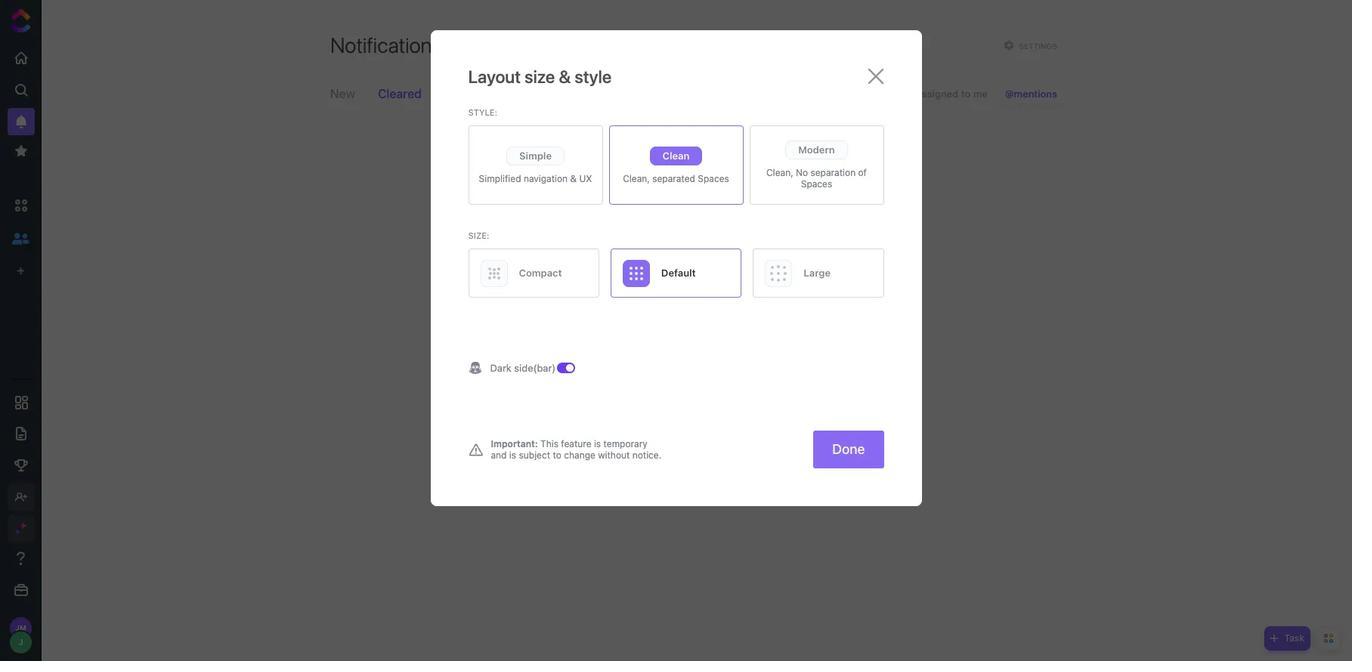 Task type: describe. For each thing, give the bounding box(es) containing it.
notice.
[[632, 450, 662, 461]]

& for size
[[559, 67, 571, 87]]

task
[[1285, 633, 1305, 644]]

clean, for clean
[[623, 173, 650, 184]]

ux
[[579, 173, 592, 184]]

separation
[[811, 167, 856, 178]]

temporary
[[604, 438, 648, 450]]

this
[[541, 438, 559, 450]]

done
[[832, 441, 865, 457]]

without
[[598, 450, 630, 461]]

settings
[[1019, 42, 1057, 51]]

and
[[491, 450, 507, 461]]

size
[[525, 67, 555, 87]]

the
[[514, 317, 552, 343]]

the
[[642, 348, 674, 375]]

no
[[796, 167, 808, 178]]

clean
[[663, 149, 690, 161]]

settings link
[[999, 36, 1061, 54]]

of inside clean, no separation of spaces
[[858, 167, 867, 178]]

simplified navigation & ux
[[479, 173, 592, 184]]

ever
[[818, 317, 860, 343]]

dreams.
[[784, 348, 861, 375]]

modern
[[798, 144, 835, 156]]

layout size & style dialog
[[430, 30, 922, 506]]

your
[[736, 348, 779, 375]]

can
[[778, 317, 813, 343]]

layout size & style
[[468, 67, 612, 87]]

dark side(bar)
[[490, 362, 556, 374]]

take
[[514, 348, 555, 375]]

& for navigation
[[570, 173, 577, 184]]

biggest
[[556, 317, 630, 343]]

simple
[[519, 149, 552, 161]]

spaces inside clean, no separation of spaces
[[801, 178, 832, 190]]

style:
[[468, 107, 497, 117]]

important:
[[491, 438, 538, 450]]

the biggest adventure you can ever take is to live the life of your dreams.
[[514, 317, 861, 375]]

change
[[564, 450, 596, 461]]

clean, separated spaces
[[623, 173, 729, 184]]

separated
[[652, 173, 695, 184]]



Task type: vqa. For each thing, say whether or not it's contained in the screenshot.
View all Spaces's VIEW
no



Task type: locate. For each thing, give the bounding box(es) containing it.
1 horizontal spatial clean,
[[766, 167, 793, 178]]

navigation
[[524, 173, 568, 184]]

is right side(bar)
[[560, 348, 576, 375]]

side(bar)
[[514, 362, 556, 374]]

adventure
[[635, 317, 732, 343]]

of right separation
[[858, 167, 867, 178]]

0 horizontal spatial to
[[553, 450, 562, 461]]

is right and
[[509, 450, 516, 461]]

0 vertical spatial of
[[858, 167, 867, 178]]

1 vertical spatial to
[[553, 450, 562, 461]]

spaces right separated in the top of the page
[[698, 173, 729, 184]]

1 horizontal spatial is
[[560, 348, 576, 375]]

to left change
[[553, 450, 562, 461]]

0 horizontal spatial of
[[712, 348, 731, 375]]

&
[[559, 67, 571, 87], [570, 173, 577, 184]]

of inside the biggest adventure you can ever take is to live the life of your dreams.
[[712, 348, 731, 375]]

cleared
[[378, 87, 422, 101]]

& right the size on the left of the page
[[559, 67, 571, 87]]

style
[[575, 67, 612, 87]]

clean, inside clean, no separation of spaces
[[766, 167, 793, 178]]

clean,
[[766, 167, 793, 178], [623, 173, 650, 184]]

0 vertical spatial to
[[581, 348, 600, 375]]

0 horizontal spatial is
[[509, 450, 516, 461]]

0 horizontal spatial clean,
[[623, 173, 650, 184]]

feature
[[561, 438, 591, 450]]

1 vertical spatial &
[[570, 173, 577, 184]]

clean, left separated in the top of the page
[[623, 173, 650, 184]]

@mentions
[[1005, 87, 1057, 99]]

large
[[804, 267, 831, 279]]

1 horizontal spatial of
[[858, 167, 867, 178]]

to for is
[[581, 348, 600, 375]]

user friends image
[[12, 232, 29, 245]]

0 horizontal spatial spaces
[[698, 173, 729, 184]]

& left ux
[[570, 173, 577, 184]]

to inside important: this feature is temporary and is subject to change without notice.
[[553, 450, 562, 461]]

simplified
[[479, 173, 521, 184]]

layout
[[468, 67, 521, 87]]

to
[[581, 348, 600, 375], [553, 450, 562, 461]]

default
[[661, 267, 696, 279]]

dark
[[490, 362, 512, 374]]

2 horizontal spatial is
[[594, 438, 601, 450]]

subject
[[519, 450, 550, 461]]

of right life
[[712, 348, 731, 375]]

of
[[858, 167, 867, 178], [712, 348, 731, 375]]

1 horizontal spatial spaces
[[801, 178, 832, 190]]

life
[[679, 348, 707, 375]]

live
[[605, 348, 637, 375]]

to left live
[[581, 348, 600, 375]]

important: this feature is temporary and is subject to change without notice.
[[491, 438, 662, 461]]

to inside the biggest adventure you can ever take is to live the life of your dreams.
[[581, 348, 600, 375]]

size:
[[468, 231, 490, 240]]

notifications
[[330, 33, 442, 57]]

is inside the biggest adventure you can ever take is to live the life of your dreams.
[[560, 348, 576, 375]]

1 horizontal spatial to
[[581, 348, 600, 375]]

spaces down modern
[[801, 178, 832, 190]]

1 vertical spatial of
[[712, 348, 731, 375]]

compact
[[519, 267, 562, 279]]

spaces
[[698, 173, 729, 184], [801, 178, 832, 190]]

clean, for modern
[[766, 167, 793, 178]]

clean, left no at the top of the page
[[766, 167, 793, 178]]

you
[[737, 317, 773, 343]]

is right feature
[[594, 438, 601, 450]]

0 vertical spatial &
[[559, 67, 571, 87]]

clean, no separation of spaces
[[766, 167, 867, 190]]

is
[[560, 348, 576, 375], [594, 438, 601, 450], [509, 450, 516, 461]]

to for subject
[[553, 450, 562, 461]]



